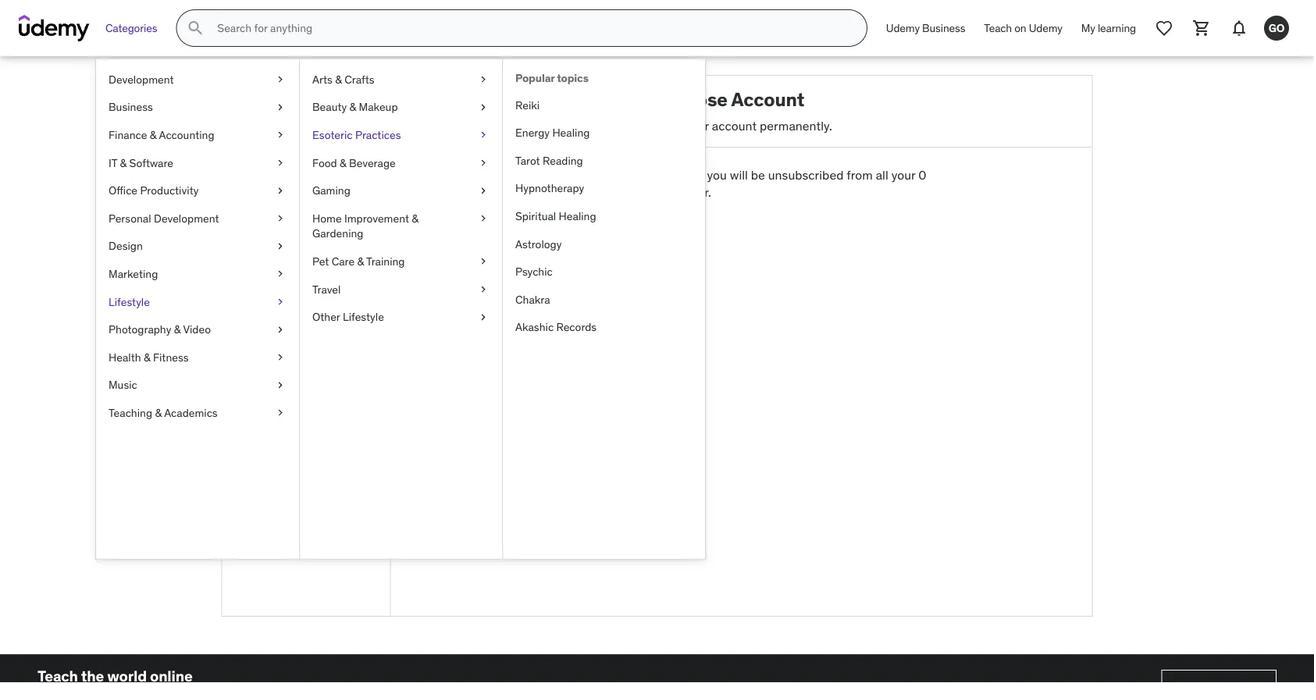 Task type: vqa. For each thing, say whether or not it's contained in the screenshot.
actions image
no



Task type: locate. For each thing, give the bounding box(es) containing it.
close inside button
[[517, 224, 549, 240]]

xsmall image left arts
[[274, 72, 287, 87]]

video
[[183, 322, 211, 336]]

spiritual healing link
[[503, 202, 705, 230]]

xsmall image inside home improvement & gardening link
[[477, 211, 490, 226]]

forever.
[[669, 184, 711, 200]]

xsmall image inside finance & accounting link
[[274, 127, 287, 143]]

your up access
[[629, 167, 653, 183]]

1 vertical spatial go
[[288, 119, 325, 151]]

xsmall image inside music link
[[274, 378, 287, 393]]

xsmall image inside personal development link
[[274, 211, 287, 226]]

& for crafts
[[335, 72, 342, 86]]

xsmall image for arts & crafts
[[477, 72, 490, 87]]

xsmall image inside other lifestyle link
[[477, 309, 490, 325]]

music link
[[96, 371, 299, 399]]

& for fitness
[[144, 350, 150, 364]]

healing
[[552, 126, 590, 140], [559, 209, 596, 223]]

profile
[[301, 232, 336, 248]]

& right arts
[[335, 72, 342, 86]]

notifications image
[[1230, 19, 1249, 37]]

makeup
[[359, 100, 398, 114]]

teach on udemy
[[984, 21, 1063, 35]]

lose
[[602, 184, 625, 200]]

teach on udemy link
[[975, 9, 1072, 47]]

you up forever.
[[707, 167, 727, 183]]

your left 0
[[891, 167, 915, 183]]

xsmall image left orlando
[[274, 183, 287, 198]]

travel
[[312, 282, 341, 296]]

view
[[235, 232, 261, 248]]

close inside notifications api clients close account
[[235, 445, 266, 461]]

notifications link
[[222, 394, 390, 418]]

tarot
[[515, 153, 540, 167]]

it & software
[[109, 156, 173, 170]]

my
[[1081, 21, 1095, 35]]

0 horizontal spatial udemy
[[886, 21, 920, 35]]

xsmall image left energy
[[477, 127, 490, 143]]

& for beverage
[[340, 156, 346, 170]]

gaming link
[[300, 177, 502, 205]]

travel link
[[300, 275, 502, 303]]

xsmall image left reiki
[[477, 100, 490, 115]]

1 vertical spatial healing
[[559, 209, 596, 223]]

2 horizontal spatial account
[[712, 117, 757, 133]]

office
[[109, 183, 137, 197]]

xsmall image inside health & fitness "link"
[[274, 350, 287, 365]]

0 horizontal spatial your
[[629, 167, 653, 183]]

account down api clients link
[[269, 445, 314, 461]]

1 udemy from the left
[[886, 21, 920, 35]]

1 horizontal spatial udemy
[[1029, 21, 1063, 35]]

xsmall image for travel
[[477, 282, 490, 297]]

xsmall image left tarot
[[477, 155, 490, 171]]

gaming
[[312, 183, 350, 197]]

0 vertical spatial lifestyle
[[109, 295, 150, 309]]

& left video
[[174, 322, 181, 336]]

xsmall image for finance & accounting
[[274, 127, 287, 143]]

account up subscriptions
[[235, 303, 281, 319]]

categories button
[[96, 9, 167, 47]]

xsmall image right the view
[[274, 239, 287, 254]]

psychic link
[[503, 258, 705, 286]]

healing up close account on the top left of the page
[[559, 209, 596, 223]]

xsmall image for other lifestyle
[[477, 309, 490, 325]]

xsmall image inside 'lifestyle' link
[[274, 294, 287, 309]]

& inside "link"
[[144, 350, 150, 364]]

api
[[235, 422, 254, 438]]

0 horizontal spatial account
[[235, 303, 281, 319]]

xsmall image for development
[[274, 72, 287, 87]]

& for software
[[120, 156, 127, 170]]

xsmall image left the popular at left top
[[477, 72, 490, 87]]

0 vertical spatial account
[[731, 87, 804, 111]]

close account
[[517, 224, 599, 240]]

xsmall image inside food & beverage 'link'
[[477, 155, 490, 171]]

xsmall image inside design link
[[274, 239, 287, 254]]

account up permanently.
[[731, 87, 804, 111]]

be
[[751, 167, 765, 183]]

xsmall image for food & beverage
[[477, 155, 490, 171]]

account down spiritual healing
[[552, 224, 599, 240]]

xsmall image inside development link
[[274, 72, 287, 87]]

spiritual
[[515, 209, 556, 223]]

1 horizontal spatial you
[[707, 167, 727, 183]]

popular topics
[[515, 71, 589, 85]]

2 horizontal spatial your
[[891, 167, 915, 183]]

xsmall image for beauty & makeup
[[477, 100, 490, 115]]

xsmall image inside travel "link"
[[477, 282, 490, 297]]

1 horizontal spatial account
[[552, 224, 599, 240]]

xsmall image inside beauty & makeup link
[[477, 100, 490, 115]]

pet care & training
[[312, 254, 405, 268]]

other
[[312, 310, 340, 324]]

& right the finance
[[150, 128, 157, 142]]

xsmall image up clients
[[274, 405, 287, 421]]

arts & crafts
[[312, 72, 374, 86]]

0 vertical spatial will
[[730, 167, 748, 183]]

0 vertical spatial business
[[922, 21, 965, 35]]

development down office productivity link
[[154, 211, 219, 225]]

gary
[[268, 194, 295, 210]]

your up 'account,'
[[685, 117, 709, 133]]

will
[[730, 167, 748, 183], [581, 184, 599, 200]]

design
[[109, 239, 143, 253]]

xsmall image inside it & software "link"
[[274, 155, 287, 171]]

finance & accounting
[[109, 128, 214, 142]]

you right if
[[574, 167, 594, 183]]

health
[[109, 350, 141, 364]]

xsmall image inside marketing link
[[274, 266, 287, 282]]

popular
[[515, 71, 555, 85]]

& right health
[[144, 350, 150, 364]]

other lifestyle link
[[300, 303, 502, 331]]

esoteric practices element
[[502, 59, 705, 559]]

design link
[[96, 232, 299, 260]]

account inside close account close your account permanently.
[[712, 117, 757, 133]]

xsmall image down 'security'
[[274, 322, 287, 337]]

all
[[876, 167, 888, 183]]

1 horizontal spatial your
[[685, 117, 709, 133]]

methods
[[287, 350, 336, 366]]

xsmall image for personal development
[[274, 211, 287, 226]]

account security subscriptions payment methods
[[235, 303, 336, 366]]

go inside the go 'link'
[[1269, 21, 1285, 35]]

xsmall image left akashic
[[477, 309, 490, 325]]

udemy
[[886, 21, 920, 35], [1029, 21, 1063, 35]]

1 vertical spatial lifestyle
[[343, 310, 384, 324]]

marketing
[[109, 267, 158, 281]]

xsmall image left beauty
[[274, 100, 287, 115]]

business up the finance
[[109, 100, 153, 114]]

wishlist image
[[1155, 19, 1174, 37]]

0 horizontal spatial account
[[269, 445, 314, 461]]

account,
[[656, 167, 704, 183]]

health & fitness
[[109, 350, 189, 364]]

your inside close account close your account permanently.
[[685, 117, 709, 133]]

xsmall image up gary
[[274, 155, 287, 171]]

0 vertical spatial go
[[1269, 21, 1285, 35]]

development down categories dropdown button
[[109, 72, 174, 86]]

1 horizontal spatial account
[[731, 87, 804, 111]]

2 you from the left
[[707, 167, 727, 183]]

0 vertical spatial account
[[712, 117, 757, 133]]

xsmall image left psychic
[[477, 254, 490, 269]]

will left be
[[730, 167, 748, 183]]

chakra link
[[503, 286, 705, 314]]

lifestyle down marketing
[[109, 295, 150, 309]]

business
[[922, 21, 965, 35], [109, 100, 153, 114]]

categories
[[105, 21, 157, 35]]

1 vertical spatial development
[[154, 211, 219, 225]]

xsmall image for esoteric practices
[[477, 127, 490, 143]]

0 horizontal spatial business
[[109, 100, 153, 114]]

xsmall image inside arts & crafts link
[[477, 72, 490, 87]]

& right it
[[120, 156, 127, 170]]

will right and
[[581, 184, 599, 200]]

2 vertical spatial account
[[269, 445, 314, 461]]

xsmall image left spiritual
[[477, 211, 490, 226]]

xsmall image
[[274, 72, 287, 87], [477, 72, 490, 87], [274, 100, 287, 115], [477, 100, 490, 115], [274, 127, 287, 143], [477, 127, 490, 143], [477, 211, 490, 226], [274, 266, 287, 282], [477, 282, 490, 297], [477, 309, 490, 325], [274, 350, 287, 365], [274, 378, 287, 393]]

development
[[109, 72, 174, 86], [154, 211, 219, 225]]

account up be
[[712, 117, 757, 133]]

xsmall image inside teaching & academics link
[[274, 405, 287, 421]]

1 vertical spatial business
[[109, 100, 153, 114]]

0 horizontal spatial will
[[581, 184, 599, 200]]

xsmall image inside esoteric practices link
[[477, 127, 490, 143]]

xsmall image for teaching & academics
[[274, 405, 287, 421]]

photography
[[109, 322, 171, 336]]

xsmall image inside pet care & training link
[[477, 254, 490, 269]]

food & beverage link
[[300, 149, 502, 177]]

xsmall image inside business link
[[274, 100, 287, 115]]

&
[[335, 72, 342, 86], [349, 100, 356, 114], [150, 128, 157, 142], [120, 156, 127, 170], [340, 156, 346, 170], [412, 211, 419, 225], [357, 254, 364, 268], [174, 322, 181, 336], [144, 350, 150, 364], [155, 406, 162, 420]]

xsmall image for pet care & training
[[477, 254, 490, 269]]

& down gaming link
[[412, 211, 419, 225]]

payment methods link
[[222, 347, 390, 371]]

xsmall image left chakra at the left top
[[477, 282, 490, 297]]

my learning link
[[1072, 9, 1145, 47]]

pet care & training link
[[300, 248, 502, 275]]

xsmall image for music
[[274, 378, 287, 393]]

0 vertical spatial healing
[[552, 126, 590, 140]]

account inside close account close your account permanently.
[[731, 87, 804, 111]]

lifestyle right other
[[343, 310, 384, 324]]

shopping cart with 0 items image
[[1192, 19, 1211, 37]]

& inside "link"
[[120, 156, 127, 170]]

xsmall image up notifications
[[274, 378, 287, 393]]

0 vertical spatial development
[[109, 72, 174, 86]]

arts
[[312, 72, 333, 86]]

gardening
[[312, 226, 363, 241]]

office productivity
[[109, 183, 199, 197]]

your
[[685, 117, 709, 133], [629, 167, 653, 183], [891, 167, 915, 183]]

& right food at the left top
[[340, 156, 346, 170]]

go right notifications icon
[[1269, 21, 1285, 35]]

& right beauty
[[349, 100, 356, 114]]

xsmall image down public
[[274, 266, 287, 282]]

& right teaching
[[155, 406, 162, 420]]

training
[[366, 254, 405, 268]]

close account link
[[222, 442, 390, 466]]

business left teach
[[922, 21, 965, 35]]

xsmall image
[[274, 155, 287, 171], [477, 155, 490, 171], [274, 183, 287, 198], [477, 183, 490, 198], [274, 211, 287, 226], [274, 239, 287, 254], [477, 254, 490, 269], [274, 294, 287, 309], [274, 322, 287, 337], [274, 405, 287, 421]]

1 vertical spatial will
[[581, 184, 599, 200]]

xsmall image inside office productivity link
[[274, 183, 287, 198]]

xsmall image up subscriptions
[[274, 294, 287, 309]]

account inside notifications api clients close account
[[269, 445, 314, 461]]

1 vertical spatial account
[[552, 224, 599, 240]]

1 vertical spatial account
[[235, 303, 281, 319]]

account inside button
[[552, 224, 599, 240]]

0 horizontal spatial lifestyle
[[109, 295, 150, 309]]

xsmall image left the "courses,"
[[477, 183, 490, 198]]

xsmall image inside gaming link
[[477, 183, 490, 198]]

xsmall image down gary
[[274, 211, 287, 226]]

xsmall image for gaming
[[477, 183, 490, 198]]

xsmall image down subscriptions
[[274, 350, 287, 365]]

personal
[[109, 211, 151, 225]]

1 horizontal spatial go
[[1269, 21, 1285, 35]]

healing for spiritual healing
[[559, 209, 596, 223]]

xsmall image left esoteric
[[274, 127, 287, 143]]

xsmall image inside "photography & video" 'link'
[[274, 322, 287, 337]]

close account close your account permanently.
[[650, 87, 832, 133]]

0 horizontal spatial you
[[574, 167, 594, 183]]

reiki link
[[503, 91, 705, 119]]

healing up reading
[[552, 126, 590, 140]]

go up food at the left top
[[288, 119, 325, 151]]



Task type: describe. For each thing, give the bounding box(es) containing it.
xsmall image for it & software
[[274, 155, 287, 171]]

1 horizontal spatial will
[[730, 167, 748, 183]]

submit search image
[[186, 19, 205, 37]]

& for makeup
[[349, 100, 356, 114]]

photography & video link
[[96, 316, 299, 344]]

unsubscribed
[[768, 167, 844, 183]]

& for accounting
[[150, 128, 157, 142]]

udemy image
[[19, 15, 90, 41]]

beauty & makeup
[[312, 100, 398, 114]]

tarot reading link
[[503, 147, 705, 175]]

account security link
[[222, 299, 390, 323]]

1 you from the left
[[574, 167, 594, 183]]

reiki
[[515, 98, 540, 112]]

crafts
[[345, 72, 374, 86]]

1 horizontal spatial business
[[922, 21, 965, 35]]

lifestyle link
[[96, 288, 299, 316]]

home improvement & gardening link
[[300, 205, 502, 248]]

view public profile link
[[222, 228, 390, 252]]

if you close your account, you will be unsubscribed from all your 0 courses, and will lose access forever.
[[507, 167, 926, 200]]

reading
[[543, 153, 583, 167]]

personal development link
[[96, 205, 299, 232]]

finance
[[109, 128, 147, 142]]

close
[[597, 167, 626, 183]]

account inside account security subscriptions payment methods
[[235, 303, 281, 319]]

your for account
[[685, 117, 709, 133]]

xsmall image for design
[[274, 239, 287, 254]]

productivity
[[140, 183, 199, 197]]

account for close
[[712, 117, 757, 133]]

esoteric practices link
[[300, 121, 502, 149]]

beauty & makeup link
[[300, 93, 502, 121]]

xsmall image for lifestyle
[[274, 294, 287, 309]]

software
[[129, 156, 173, 170]]

health & fitness link
[[96, 344, 299, 371]]

& for video
[[174, 322, 181, 336]]

xsmall image for photography & video
[[274, 322, 287, 337]]

& inside "home improvement & gardening"
[[412, 211, 419, 225]]

from
[[847, 167, 873, 183]]

other lifestyle
[[312, 310, 384, 324]]

notifications api clients close account
[[235, 398, 314, 461]]

teaching & academics
[[109, 406, 218, 420]]

hypnotherapy link
[[503, 175, 705, 202]]

Search for anything text field
[[214, 15, 848, 41]]

topics
[[557, 71, 589, 85]]

& right 'care'
[[357, 254, 364, 268]]

xsmall image for office productivity
[[274, 183, 287, 198]]

your for you
[[629, 167, 653, 183]]

learning
[[1098, 21, 1136, 35]]

udemy business
[[886, 21, 965, 35]]

care
[[332, 254, 355, 268]]

0
[[918, 167, 926, 183]]

2 udemy from the left
[[1029, 21, 1063, 35]]

permanently.
[[760, 117, 832, 133]]

healing for energy healing
[[552, 126, 590, 140]]

and
[[557, 184, 578, 200]]

arts & crafts link
[[300, 66, 502, 93]]

xsmall image for health & fitness
[[274, 350, 287, 365]]

& for academics
[[155, 406, 162, 420]]

beverage
[[349, 156, 396, 170]]

esoteric practices
[[312, 128, 401, 142]]

home improvement & gardening
[[312, 211, 419, 241]]

subscriptions link
[[222, 323, 390, 347]]

records
[[556, 320, 597, 334]]

1 horizontal spatial lifestyle
[[343, 310, 384, 324]]

xsmall image for home improvement & gardening
[[477, 211, 490, 226]]

astrology link
[[503, 230, 705, 258]]

psychic
[[515, 265, 553, 279]]

xsmall image for marketing
[[274, 266, 287, 282]]

clients
[[257, 422, 294, 438]]

tarot reading
[[515, 153, 583, 167]]

beauty
[[312, 100, 347, 114]]

energy healing
[[515, 126, 590, 140]]

0 horizontal spatial go
[[288, 119, 325, 151]]

marketing link
[[96, 260, 299, 288]]

business link
[[96, 93, 299, 121]]

personal development
[[109, 211, 219, 225]]

energy
[[515, 126, 550, 140]]

go link
[[1258, 9, 1295, 47]]

teaching & academics link
[[96, 399, 299, 427]]

fitness
[[153, 350, 189, 364]]

xsmall image for business
[[274, 100, 287, 115]]

access
[[628, 184, 666, 200]]

food & beverage
[[312, 156, 396, 170]]

gary orlando
[[268, 194, 344, 210]]

food
[[312, 156, 337, 170]]

akashic records
[[515, 320, 597, 334]]

account for notifications
[[269, 445, 314, 461]]

akashic
[[515, 320, 554, 334]]

notifications
[[235, 398, 306, 414]]

public
[[264, 232, 298, 248]]

api clients link
[[222, 418, 390, 442]]

spiritual healing
[[515, 209, 596, 223]]

if
[[564, 167, 571, 183]]

music
[[109, 378, 137, 392]]

udemy business link
[[877, 9, 975, 47]]

finance & accounting link
[[96, 121, 299, 149]]

office productivity link
[[96, 177, 299, 205]]

close account button
[[507, 214, 608, 251]]



